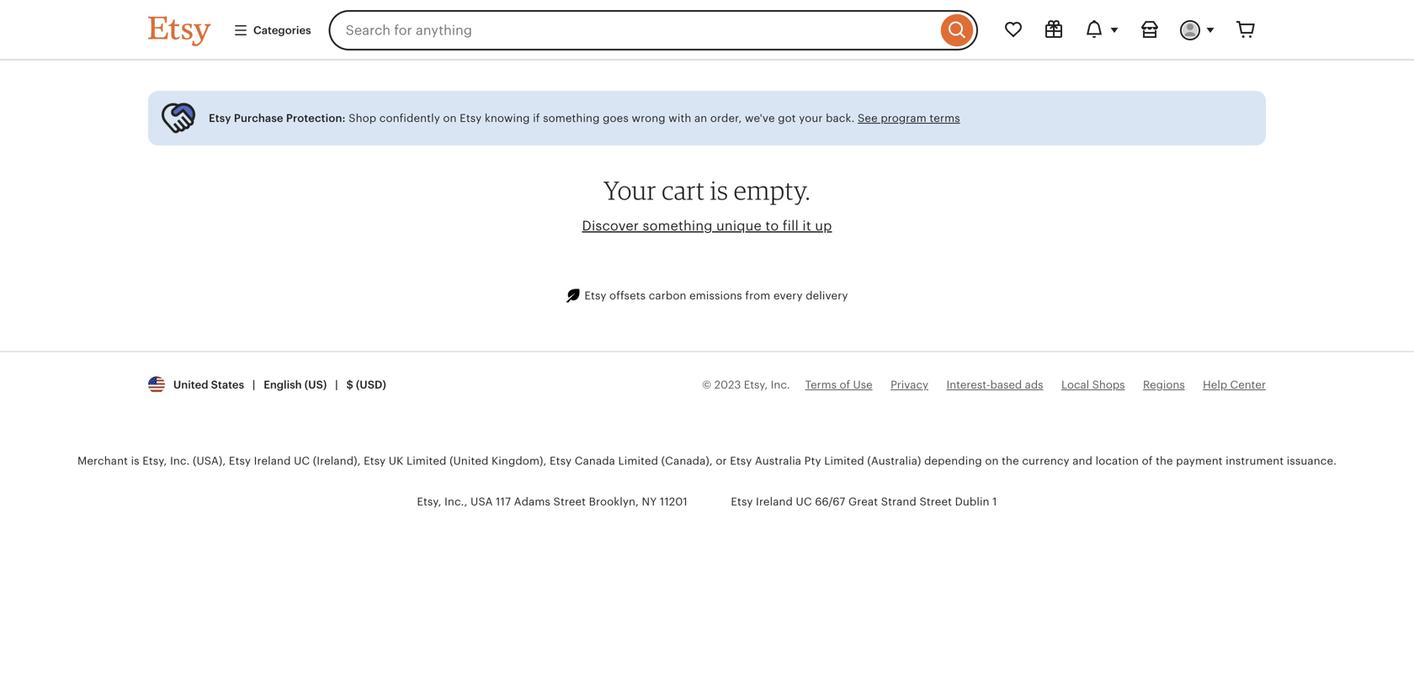 Task type: describe. For each thing, give the bounding box(es) containing it.
etsy offsets carbon emissions from every delivery
[[585, 290, 848, 302]]

regions
[[1143, 379, 1185, 392]]

with
[[669, 112, 692, 125]]

strand
[[881, 496, 917, 508]]

brooklyn,
[[589, 496, 639, 508]]

66/67
[[815, 496, 846, 508]]

2 street from the left
[[920, 496, 952, 508]]

categories
[[253, 24, 311, 37]]

3 limited from the left
[[825, 455, 865, 468]]

merchant
[[77, 455, 128, 468]]

etsy left knowing
[[460, 112, 482, 125]]

uk
[[389, 455, 404, 468]]

etsy purchase protection: shop confidently on etsy knowing if something goes wrong with an order, we've got your back. see program terms
[[209, 112, 961, 125]]

1 vertical spatial ireland
[[756, 496, 793, 508]]

etsy ireland uc 66/67 great strand street dublin 1
[[731, 496, 997, 508]]

0 vertical spatial is
[[710, 175, 729, 206]]

confidently
[[380, 112, 440, 125]]

interest-based ads
[[947, 379, 1044, 392]]

carbon
[[649, 290, 687, 302]]

use
[[853, 379, 873, 392]]

interest-based ads link
[[947, 379, 1044, 392]]

states
[[211, 379, 244, 392]]

none search field inside categories banner
[[329, 10, 978, 51]]

knowing
[[485, 112, 530, 125]]

discover
[[582, 219, 639, 234]]

(us)
[[305, 379, 327, 392]]

emissions
[[690, 290, 742, 302]]

depending
[[925, 455, 982, 468]]

see
[[858, 112, 878, 125]]

1 vertical spatial something
[[643, 219, 713, 234]]

purchase
[[234, 112, 283, 125]]

terms
[[805, 379, 837, 392]]

it
[[803, 219, 812, 234]]

regions button
[[1143, 378, 1185, 393]]

location
[[1096, 455, 1139, 468]]

us image
[[148, 377, 165, 394]]

canada
[[575, 455, 615, 468]]

local
[[1062, 379, 1090, 392]]

local shops link
[[1062, 379, 1125, 392]]

etsy left purchase
[[209, 112, 231, 125]]

terms of use
[[805, 379, 873, 392]]

privacy
[[891, 379, 929, 392]]

usa
[[471, 496, 493, 508]]

Search for anything text field
[[329, 10, 937, 51]]

wrong
[[632, 112, 666, 125]]

adams
[[514, 496, 551, 508]]

great
[[849, 496, 878, 508]]

your
[[799, 112, 823, 125]]

1 vertical spatial is
[[131, 455, 140, 468]]

117
[[496, 496, 511, 508]]

etsy left uk
[[364, 455, 386, 468]]

1
[[993, 496, 997, 508]]

help center link
[[1203, 379, 1266, 392]]

issuance.
[[1287, 455, 1337, 468]]

protection:
[[286, 112, 346, 125]]

1 horizontal spatial of
[[1142, 455, 1153, 468]]

unique
[[717, 219, 762, 234]]

etsy left the canada
[[550, 455, 572, 468]]

every
[[774, 290, 803, 302]]

2 limited from the left
[[618, 455, 659, 468]]

empty.
[[734, 175, 811, 206]]

© 2023 etsy, inc.
[[702, 379, 790, 392]]

or
[[716, 455, 727, 468]]

ads
[[1025, 379, 1044, 392]]

terms of use link
[[805, 379, 873, 392]]

payment
[[1176, 455, 1223, 468]]

instrument
[[1226, 455, 1284, 468]]

(united
[[450, 455, 489, 468]]

your cart is empty.
[[604, 175, 811, 206]]

discover something unique to fill it up link
[[582, 219, 832, 234]]

ny
[[642, 496, 657, 508]]

currency
[[1022, 455, 1070, 468]]



Task type: locate. For each thing, give the bounding box(es) containing it.
(usd)
[[356, 379, 386, 392]]

an
[[695, 112, 708, 125]]

0 horizontal spatial limited
[[407, 455, 447, 468]]

street
[[554, 496, 586, 508], [920, 496, 952, 508]]

of right location
[[1142, 455, 1153, 468]]

on right depending at the right bottom
[[985, 455, 999, 468]]

and
[[1073, 455, 1093, 468]]

1 horizontal spatial is
[[710, 175, 729, 206]]

interest-
[[947, 379, 991, 392]]

the left currency
[[1002, 455, 1019, 468]]

1 horizontal spatial |
[[335, 379, 338, 392]]

english
[[264, 379, 302, 392]]

| left $
[[335, 379, 338, 392]]

1 horizontal spatial inc.
[[771, 379, 790, 392]]

something right if on the left top of the page
[[543, 112, 600, 125]]

the
[[1002, 455, 1019, 468], [1156, 455, 1173, 468]]

inc. left terms
[[771, 379, 790, 392]]

inc. left (usa),
[[170, 455, 190, 468]]

limited up ny
[[618, 455, 659, 468]]

0 vertical spatial uc
[[294, 455, 310, 468]]

etsy right (usa),
[[229, 455, 251, 468]]

1 | from the left
[[253, 379, 255, 392]]

categories banner
[[118, 0, 1297, 61]]

fill
[[783, 219, 799, 234]]

0 horizontal spatial is
[[131, 455, 140, 468]]

0 vertical spatial ireland
[[254, 455, 291, 468]]

street right adams
[[554, 496, 586, 508]]

0 vertical spatial on
[[443, 112, 457, 125]]

discover something unique to fill it up
[[582, 219, 832, 234]]

1 the from the left
[[1002, 455, 1019, 468]]

on right confidently
[[443, 112, 457, 125]]

1 vertical spatial on
[[985, 455, 999, 468]]

$
[[346, 379, 353, 392]]

1 horizontal spatial limited
[[618, 455, 659, 468]]

shop
[[349, 112, 377, 125]]

| right states
[[253, 379, 255, 392]]

inc. for is
[[170, 455, 190, 468]]

1 horizontal spatial ireland
[[756, 496, 793, 508]]

2023
[[715, 379, 741, 392]]

(usa),
[[193, 455, 226, 468]]

terms
[[930, 112, 961, 125]]

up
[[815, 219, 832, 234]]

something
[[543, 112, 600, 125], [643, 219, 713, 234]]

1 horizontal spatial etsy,
[[417, 496, 442, 508]]

0 horizontal spatial etsy,
[[143, 455, 167, 468]]

center
[[1231, 379, 1266, 392]]

1 horizontal spatial on
[[985, 455, 999, 468]]

etsy, for is
[[143, 455, 167, 468]]

2 vertical spatial etsy,
[[417, 496, 442, 508]]

etsy, inc., usa 117 adams street brooklyn, ny 11201
[[417, 496, 688, 508]]

order,
[[711, 112, 742, 125]]

on
[[443, 112, 457, 125], [985, 455, 999, 468]]

inc.,
[[445, 496, 468, 508]]

11201
[[660, 496, 688, 508]]

2 horizontal spatial etsy,
[[744, 379, 768, 392]]

0 horizontal spatial street
[[554, 496, 586, 508]]

if
[[533, 112, 540, 125]]

etsy, right 2023
[[744, 379, 768, 392]]

2 the from the left
[[1156, 455, 1173, 468]]

categories button
[[221, 15, 324, 46]]

etsy left 'offsets'
[[585, 290, 607, 302]]

1 street from the left
[[554, 496, 586, 508]]

ireland right (usa),
[[254, 455, 291, 468]]

pty
[[805, 455, 822, 468]]

etsy, right merchant
[[143, 455, 167, 468]]

see program terms link
[[858, 112, 961, 125]]

0 vertical spatial inc.
[[771, 379, 790, 392]]

etsy, for 2023
[[744, 379, 768, 392]]

etsy
[[209, 112, 231, 125], [460, 112, 482, 125], [585, 290, 607, 302], [229, 455, 251, 468], [364, 455, 386, 468], [550, 455, 572, 468], [730, 455, 752, 468], [731, 496, 753, 508]]

0 horizontal spatial inc.
[[170, 455, 190, 468]]

(australia)
[[868, 455, 922, 468]]

limited right uk
[[407, 455, 447, 468]]

0 horizontal spatial of
[[840, 379, 851, 392]]

(ireland),
[[313, 455, 361, 468]]

1 horizontal spatial uc
[[796, 496, 812, 508]]

uc
[[294, 455, 310, 468], [796, 496, 812, 508]]

1 horizontal spatial street
[[920, 496, 952, 508]]

based
[[991, 379, 1022, 392]]

is
[[710, 175, 729, 206], [131, 455, 140, 468]]

0 vertical spatial etsy,
[[744, 379, 768, 392]]

from
[[745, 290, 771, 302]]

2 horizontal spatial limited
[[825, 455, 865, 468]]

uc left (ireland),
[[294, 455, 310, 468]]

1 horizontal spatial the
[[1156, 455, 1173, 468]]

2 | from the left
[[335, 379, 338, 392]]

(canada),
[[662, 455, 713, 468]]

ireland
[[254, 455, 291, 468], [756, 496, 793, 508]]

etsy down merchant is etsy, inc. (usa), etsy ireland uc (ireland), etsy uk limited (united kingdom), etsy canada limited (canada), or etsy australia pty limited (australia) depending on the currency and location of the payment instrument issuance.
[[731, 496, 753, 508]]

0 horizontal spatial something
[[543, 112, 600, 125]]

inc.
[[771, 379, 790, 392], [170, 455, 190, 468]]

uc left 66/67
[[796, 496, 812, 508]]

your
[[604, 175, 657, 206]]

something down cart
[[643, 219, 713, 234]]

help center
[[1203, 379, 1266, 392]]

0 horizontal spatial |
[[253, 379, 255, 392]]

offsets
[[610, 290, 646, 302]]

0 vertical spatial something
[[543, 112, 600, 125]]

merchant is etsy, inc. (usa), etsy ireland uc (ireland), etsy uk limited (united kingdom), etsy canada limited (canada), or etsy australia pty limited (australia) depending on the currency and location of the payment instrument issuance.
[[77, 455, 1337, 468]]

australia
[[755, 455, 802, 468]]

1 vertical spatial of
[[1142, 455, 1153, 468]]

1 horizontal spatial something
[[643, 219, 713, 234]]

back.
[[826, 112, 855, 125]]

0 horizontal spatial ireland
[[254, 455, 291, 468]]

is right cart
[[710, 175, 729, 206]]

limited right pty
[[825, 455, 865, 468]]

0 horizontal spatial uc
[[294, 455, 310, 468]]

street left dublin
[[920, 496, 952, 508]]

0 horizontal spatial on
[[443, 112, 457, 125]]

of left use
[[840, 379, 851, 392]]

united states   |   english (us)   |   $ (usd)
[[168, 379, 386, 392]]

is right merchant
[[131, 455, 140, 468]]

program
[[881, 112, 927, 125]]

of
[[840, 379, 851, 392], [1142, 455, 1153, 468]]

©
[[702, 379, 712, 392]]

0 vertical spatial of
[[840, 379, 851, 392]]

ireland down australia
[[756, 496, 793, 508]]

0 horizontal spatial the
[[1002, 455, 1019, 468]]

to
[[766, 219, 779, 234]]

we've
[[745, 112, 775, 125]]

1 vertical spatial uc
[[796, 496, 812, 508]]

local shops
[[1062, 379, 1125, 392]]

kingdom),
[[492, 455, 547, 468]]

1 vertical spatial inc.
[[170, 455, 190, 468]]

1 vertical spatial etsy,
[[143, 455, 167, 468]]

etsy, left inc.,
[[417, 496, 442, 508]]

delivery
[[806, 290, 848, 302]]

privacy link
[[891, 379, 929, 392]]

etsy right or
[[730, 455, 752, 468]]

got
[[778, 112, 796, 125]]

limited
[[407, 455, 447, 468], [618, 455, 659, 468], [825, 455, 865, 468]]

united
[[173, 379, 208, 392]]

the left payment
[[1156, 455, 1173, 468]]

cart
[[662, 175, 705, 206]]

shops
[[1093, 379, 1125, 392]]

help
[[1203, 379, 1228, 392]]

1 limited from the left
[[407, 455, 447, 468]]

inc. for 2023
[[771, 379, 790, 392]]

goes
[[603, 112, 629, 125]]

None search field
[[329, 10, 978, 51]]

dublin
[[955, 496, 990, 508]]



Task type: vqa. For each thing, say whether or not it's contained in the screenshot.
first Limited
yes



